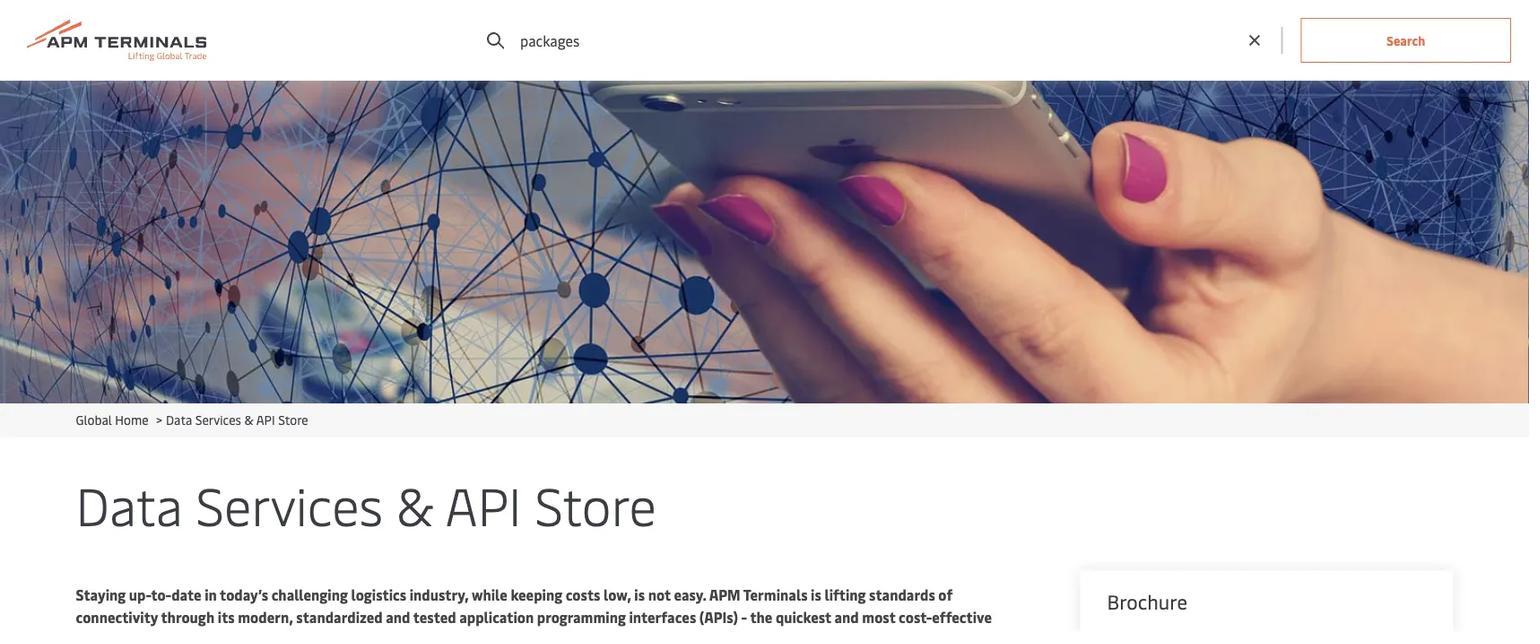 Task type: vqa. For each thing, say whether or not it's contained in the screenshot.
Find a Service
no



Task type: describe. For each thing, give the bounding box(es) containing it.
standards
[[869, 585, 936, 605]]

create
[[1398, 31, 1440, 50]]

apm terminals api - data transfer image
[[0, 81, 1530, 404]]

1 and from the left
[[386, 608, 410, 627]]

login / create account
[[1351, 31, 1496, 50]]

0 vertical spatial store
[[278, 411, 308, 428]]

2 and from the left
[[835, 608, 859, 627]]

of
[[939, 585, 953, 605]]

cost-
[[899, 608, 933, 627]]

costs
[[566, 585, 601, 605]]

global home > data services & api store
[[76, 411, 308, 428]]

programming
[[537, 608, 626, 627]]

interfaces
[[629, 608, 696, 627]]

lifting
[[825, 585, 866, 605]]

/
[[1389, 31, 1395, 50]]

easy.
[[674, 585, 707, 605]]

the
[[750, 608, 773, 627]]

1 horizontal spatial api
[[446, 469, 522, 539]]

global home link
[[76, 411, 149, 428]]

>
[[156, 411, 162, 428]]

application
[[460, 608, 534, 627]]

its
[[218, 608, 235, 627]]

brochure
[[1108, 589, 1188, 615]]

apm
[[709, 585, 741, 605]]

1 is from the left
[[635, 585, 645, 605]]

login / create account link
[[1317, 0, 1496, 81]]

home
[[115, 411, 149, 428]]

data services & api store
[[76, 469, 657, 539]]

2 is from the left
[[811, 585, 822, 605]]

0 vertical spatial services
[[195, 411, 241, 428]]

1 horizontal spatial store
[[535, 469, 657, 539]]

tested
[[413, 608, 456, 627]]

logistics
[[351, 585, 406, 605]]

modern,
[[238, 608, 293, 627]]

terminals
[[744, 585, 808, 605]]

industry,
[[410, 585, 469, 605]]

1 vertical spatial &
[[396, 469, 434, 539]]

ahead.
[[154, 630, 198, 633]]

not
[[648, 585, 671, 605]]

keeping
[[511, 585, 563, 605]]



Task type: locate. For each thing, give the bounding box(es) containing it.
(apis)
[[700, 608, 738, 627]]

0 vertical spatial &
[[244, 411, 254, 428]]

data
[[166, 411, 192, 428], [76, 469, 183, 539]]

1 horizontal spatial &
[[396, 469, 434, 539]]

while
[[472, 585, 508, 605]]

staying
[[76, 585, 126, 605]]

select location button
[[526, 30, 653, 50]]

low,
[[604, 585, 631, 605]]

0 horizontal spatial api
[[256, 411, 275, 428]]

staying up-to-date in today's challenging logistics industry, while keeping costs low, is not easy. apm terminals is lifting standards of connectivity through its modern, standardized and tested application programming interfaces (apis) - the quickest and most cost-effective way to stay ahead.
[[76, 585, 992, 633]]

0 horizontal spatial is
[[635, 585, 645, 605]]

today's
[[220, 585, 268, 605]]

1 horizontal spatial and
[[835, 608, 859, 627]]

0 vertical spatial api
[[256, 411, 275, 428]]

api
[[256, 411, 275, 428], [446, 469, 522, 539]]

0 vertical spatial data
[[166, 411, 192, 428]]

store
[[278, 411, 308, 428], [535, 469, 657, 539]]

1 vertical spatial api
[[446, 469, 522, 539]]

stay
[[122, 630, 151, 633]]

0 horizontal spatial and
[[386, 608, 410, 627]]

is
[[635, 585, 645, 605], [811, 585, 822, 605]]

is left the not
[[635, 585, 645, 605]]

up-
[[129, 585, 151, 605]]

&
[[244, 411, 254, 428], [396, 469, 434, 539]]

location
[[598, 31, 653, 50]]

1 horizontal spatial is
[[811, 585, 822, 605]]

account
[[1443, 31, 1496, 50]]

to-
[[151, 585, 172, 605]]

standardized
[[296, 608, 383, 627]]

to
[[105, 630, 119, 633]]

1 vertical spatial data
[[76, 469, 183, 539]]

0 horizontal spatial store
[[278, 411, 308, 428]]

quickest
[[776, 608, 832, 627]]

select
[[555, 31, 594, 50]]

0 horizontal spatial &
[[244, 411, 254, 428]]

effective
[[932, 608, 992, 627]]

-
[[742, 608, 747, 627]]

is up the quickest
[[811, 585, 822, 605]]

challenging
[[272, 585, 348, 605]]

way
[[76, 630, 102, 633]]

most
[[862, 608, 896, 627]]

and
[[386, 608, 410, 627], [835, 608, 859, 627]]

in
[[205, 585, 217, 605]]

data down home at the left bottom
[[76, 469, 183, 539]]

and down lifting
[[835, 608, 859, 627]]

Global search search field
[[504, 0, 1239, 81]]

through
[[161, 608, 215, 627]]

1 vertical spatial store
[[535, 469, 657, 539]]

and down logistics
[[386, 608, 410, 627]]

None submit
[[1301, 18, 1512, 63]]

global
[[76, 411, 112, 428]]

login
[[1351, 31, 1386, 50]]

1 vertical spatial services
[[196, 469, 383, 539]]

select location
[[555, 31, 653, 50]]

services
[[195, 411, 241, 428], [196, 469, 383, 539]]

data right >
[[166, 411, 192, 428]]

connectivity
[[76, 608, 158, 627]]

date
[[172, 585, 202, 605]]



